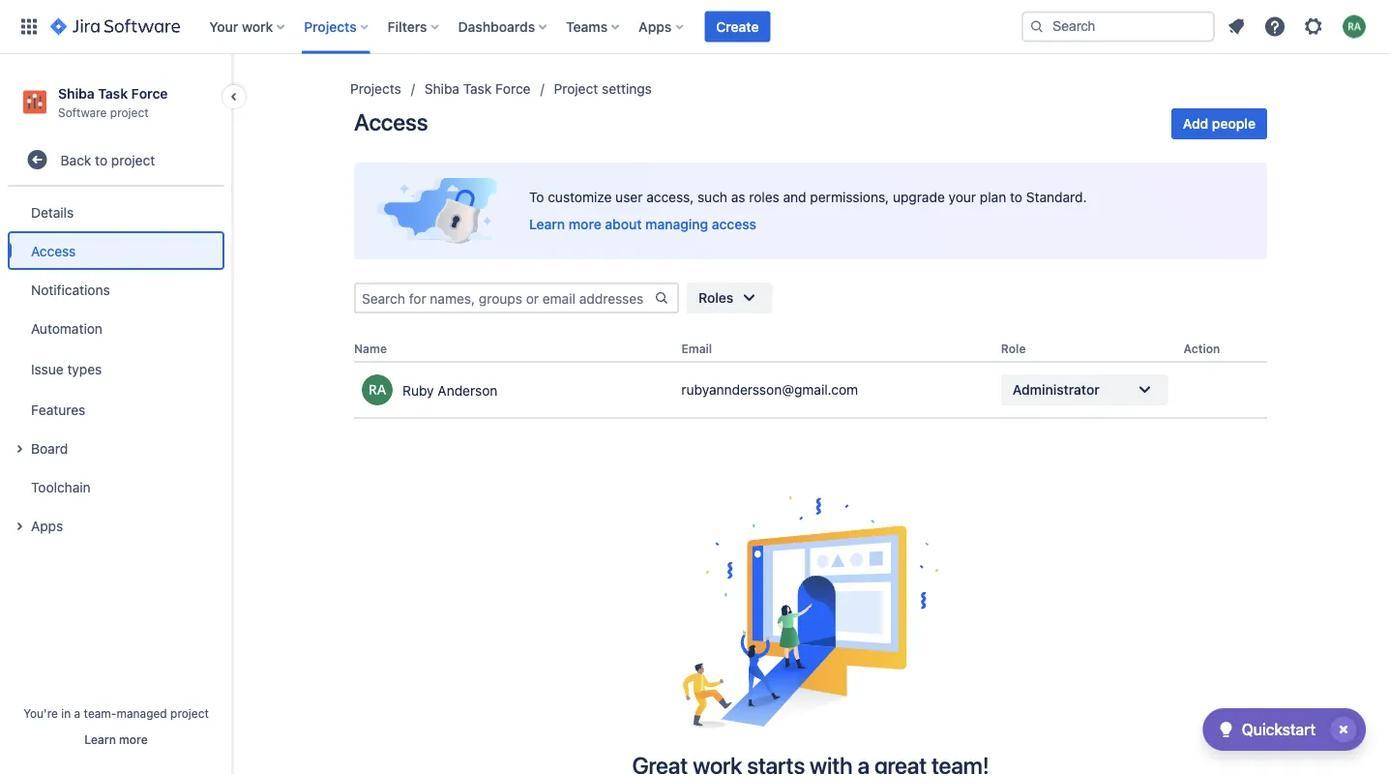 Task type: vqa. For each thing, say whether or not it's contained in the screenshot.
Profile image of James Peterson
no



Task type: locate. For each thing, give the bounding box(es) containing it.
to
[[95, 152, 108, 168], [1011, 189, 1023, 205]]

action
[[1184, 342, 1221, 356]]

administrator button
[[1002, 375, 1169, 406]]

0 vertical spatial more
[[569, 216, 602, 232]]

1 horizontal spatial shiba
[[425, 81, 460, 97]]

more inside button
[[119, 733, 148, 746]]

roles
[[749, 189, 780, 205]]

project
[[110, 105, 149, 119], [111, 152, 155, 168], [170, 707, 209, 720]]

0 vertical spatial apps
[[639, 18, 672, 34]]

1 horizontal spatial to
[[1011, 189, 1023, 205]]

project right managed
[[170, 707, 209, 720]]

work
[[242, 18, 273, 34]]

projects down filters
[[350, 81, 401, 97]]

add people button
[[1172, 108, 1268, 139]]

shiba
[[425, 81, 460, 97], [58, 85, 95, 101]]

standard.
[[1027, 189, 1087, 205]]

0 vertical spatial access
[[354, 108, 428, 136]]

1 vertical spatial access
[[31, 243, 76, 259]]

banner
[[0, 0, 1390, 54]]

ruby
[[403, 382, 434, 398]]

project
[[554, 81, 598, 97]]

0 vertical spatial learn
[[529, 216, 565, 232]]

project settings link
[[554, 77, 652, 101]]

to right plan on the right
[[1011, 189, 1023, 205]]

shiba task force software project
[[58, 85, 168, 119]]

to right back
[[95, 152, 108, 168]]

create button
[[705, 11, 771, 42]]

2 vertical spatial project
[[170, 707, 209, 720]]

projects inside 'dropdown button'
[[304, 18, 357, 34]]

and
[[784, 189, 807, 205]]

such
[[698, 189, 728, 205]]

0 horizontal spatial learn
[[85, 733, 116, 746]]

project up details link
[[111, 152, 155, 168]]

notifications image
[[1225, 15, 1249, 38]]

learn
[[529, 216, 565, 232], [85, 733, 116, 746]]

access down the details
[[31, 243, 76, 259]]

1 horizontal spatial apps
[[639, 18, 672, 34]]

more for learn more about managing access
[[569, 216, 602, 232]]

to customize user access, such as roles and permissions, upgrade your plan to standard.
[[529, 189, 1087, 205]]

open user roles picker image
[[1134, 379, 1157, 402]]

administrator
[[1013, 382, 1100, 398]]

board
[[31, 440, 68, 456]]

shiba inside shiba task force software project
[[58, 85, 95, 101]]

apps button
[[633, 11, 691, 42]]

group containing details
[[8, 187, 225, 551]]

access inside "group"
[[31, 243, 76, 259]]

details link
[[8, 193, 225, 232]]

task inside shiba task force software project
[[98, 85, 128, 101]]

your profile and settings image
[[1343, 15, 1367, 38]]

1 vertical spatial learn
[[85, 733, 116, 746]]

1 vertical spatial project
[[111, 152, 155, 168]]

1 vertical spatial more
[[119, 733, 148, 746]]

check image
[[1215, 718, 1239, 741]]

shiba for shiba task force software project
[[58, 85, 95, 101]]

1 horizontal spatial learn
[[529, 216, 565, 232]]

projects for projects 'dropdown button'
[[304, 18, 357, 34]]

0 horizontal spatial more
[[119, 733, 148, 746]]

learn inside button
[[85, 733, 116, 746]]

dismiss quickstart image
[[1329, 714, 1360, 745]]

issue types
[[31, 361, 102, 377]]

project right software
[[110, 105, 149, 119]]

group
[[8, 187, 225, 551]]

dashboards button
[[453, 11, 555, 42]]

0 horizontal spatial apps
[[31, 518, 63, 534]]

teams
[[566, 18, 608, 34]]

software
[[58, 105, 107, 119]]

managing
[[646, 216, 709, 232]]

appswitcher icon image
[[17, 15, 41, 38]]

your work button
[[204, 11, 293, 42]]

task
[[463, 81, 492, 97], [98, 85, 128, 101]]

0 vertical spatial to
[[95, 152, 108, 168]]

more
[[569, 216, 602, 232], [119, 733, 148, 746]]

apps inside dropdown button
[[639, 18, 672, 34]]

more down customize
[[569, 216, 602, 232]]

1 horizontal spatial more
[[569, 216, 602, 232]]

more down managed
[[119, 733, 148, 746]]

force down primary element
[[496, 81, 531, 97]]

roles
[[699, 290, 734, 306]]

quickstart
[[1242, 721, 1316, 739]]

1 vertical spatial to
[[1011, 189, 1023, 205]]

force up back to project link
[[131, 85, 168, 101]]

force
[[496, 81, 531, 97], [131, 85, 168, 101]]

filters
[[388, 18, 427, 34]]

learn more about managing access link
[[529, 215, 757, 234]]

apps down the toolchain on the bottom of the page
[[31, 518, 63, 534]]

jira software image
[[50, 15, 180, 38], [50, 15, 180, 38]]

learn more
[[85, 733, 148, 746]]

shiba task force link
[[425, 77, 531, 101]]

task up software
[[98, 85, 128, 101]]

0 horizontal spatial task
[[98, 85, 128, 101]]

apps right the teams dropdown button
[[639, 18, 672, 34]]

apps
[[639, 18, 672, 34], [31, 518, 63, 534]]

name
[[354, 342, 387, 356]]

create
[[717, 18, 759, 34]]

1 vertical spatial projects
[[350, 81, 401, 97]]

banner containing your work
[[0, 0, 1390, 54]]

add people
[[1184, 116, 1256, 132]]

learn down 'to'
[[529, 216, 565, 232]]

projects
[[304, 18, 357, 34], [350, 81, 401, 97]]

ruby anderson
[[403, 382, 498, 398]]

a
[[74, 707, 81, 720]]

0 vertical spatial projects
[[304, 18, 357, 34]]

1 horizontal spatial force
[[496, 81, 531, 97]]

access
[[712, 216, 757, 232]]

shiba up software
[[58, 85, 95, 101]]

more for learn more
[[119, 733, 148, 746]]

primary element
[[12, 0, 1022, 54]]

toolchain link
[[8, 468, 225, 506]]

people
[[1213, 116, 1256, 132]]

shiba right projects link
[[425, 81, 460, 97]]

expand image
[[8, 438, 31, 461]]

task down dashboards
[[463, 81, 492, 97]]

projects right work
[[304, 18, 357, 34]]

as
[[732, 189, 746, 205]]

projects for projects link
[[350, 81, 401, 97]]

you're in a team-managed project
[[23, 707, 209, 720]]

0 horizontal spatial access
[[31, 243, 76, 259]]

force inside shiba task force software project
[[131, 85, 168, 101]]

shiba for shiba task force
[[425, 81, 460, 97]]

access down projects link
[[354, 108, 428, 136]]

0 vertical spatial project
[[110, 105, 149, 119]]

role
[[1002, 342, 1026, 356]]

0 horizontal spatial to
[[95, 152, 108, 168]]

projects link
[[350, 77, 401, 101]]

1 vertical spatial apps
[[31, 518, 63, 534]]

learn more button
[[85, 732, 148, 747]]

teams button
[[561, 11, 627, 42]]

access
[[354, 108, 428, 136], [31, 243, 76, 259]]

1 horizontal spatial task
[[463, 81, 492, 97]]

team-
[[84, 707, 117, 720]]

0 horizontal spatial force
[[131, 85, 168, 101]]

back to project link
[[8, 141, 225, 179]]

0 horizontal spatial shiba
[[58, 85, 95, 101]]

dashboards
[[458, 18, 535, 34]]

task for shiba task force software project
[[98, 85, 128, 101]]

project settings
[[554, 81, 652, 97]]

learn down team-
[[85, 733, 116, 746]]

access link
[[8, 232, 225, 270]]

your work
[[209, 18, 273, 34]]



Task type: describe. For each thing, give the bounding box(es) containing it.
task for shiba task force
[[463, 81, 492, 97]]

quickstart button
[[1204, 709, 1367, 751]]

add
[[1184, 116, 1209, 132]]

Search field
[[1022, 11, 1216, 42]]

roles button
[[687, 283, 773, 314]]

features link
[[8, 390, 225, 429]]

permissions,
[[811, 189, 890, 205]]

toolchain
[[31, 479, 91, 495]]

shiba task force
[[425, 81, 531, 97]]

notifications
[[31, 281, 110, 297]]

notifications link
[[8, 270, 225, 309]]

settings
[[602, 81, 652, 97]]

rubyanndersson@gmail.com
[[682, 382, 859, 398]]

expand image
[[8, 515, 31, 538]]

force for shiba task force
[[496, 81, 531, 97]]

user
[[616, 189, 643, 205]]

board button
[[8, 429, 225, 468]]

1 horizontal spatial access
[[354, 108, 428, 136]]

managed
[[117, 707, 167, 720]]

automation link
[[8, 309, 225, 348]]

force for shiba task force software project
[[131, 85, 168, 101]]

issue types link
[[8, 348, 225, 390]]

plan
[[980, 189, 1007, 205]]

settings image
[[1303, 15, 1326, 38]]

people and their roles element
[[354, 337, 1268, 419]]

project inside shiba task force software project
[[110, 105, 149, 119]]

anderson
[[438, 382, 498, 398]]

customize
[[548, 189, 612, 205]]

Search for names, groups or email addresses text field
[[356, 285, 654, 312]]

projects button
[[298, 11, 376, 42]]

email
[[682, 342, 713, 356]]

you're
[[23, 707, 58, 720]]

open roles dropdown image
[[738, 287, 761, 310]]

apps button
[[8, 506, 225, 545]]

back to project
[[61, 152, 155, 168]]

back
[[61, 152, 91, 168]]

automation
[[31, 320, 103, 336]]

help image
[[1264, 15, 1287, 38]]

features
[[31, 401, 85, 417]]

in
[[61, 707, 71, 720]]

your
[[949, 189, 977, 205]]

learn more about managing access
[[529, 216, 757, 232]]

details
[[31, 204, 74, 220]]

access,
[[647, 189, 694, 205]]

types
[[67, 361, 102, 377]]

issue
[[31, 361, 64, 377]]

filters button
[[382, 11, 447, 42]]

learn for learn more about managing access
[[529, 216, 565, 232]]

apps inside button
[[31, 518, 63, 534]]

search image
[[1030, 19, 1045, 34]]

your
[[209, 18, 238, 34]]

upgrade
[[893, 189, 945, 205]]

learn for learn more
[[85, 733, 116, 746]]

about
[[605, 216, 642, 232]]

to
[[529, 189, 544, 205]]



